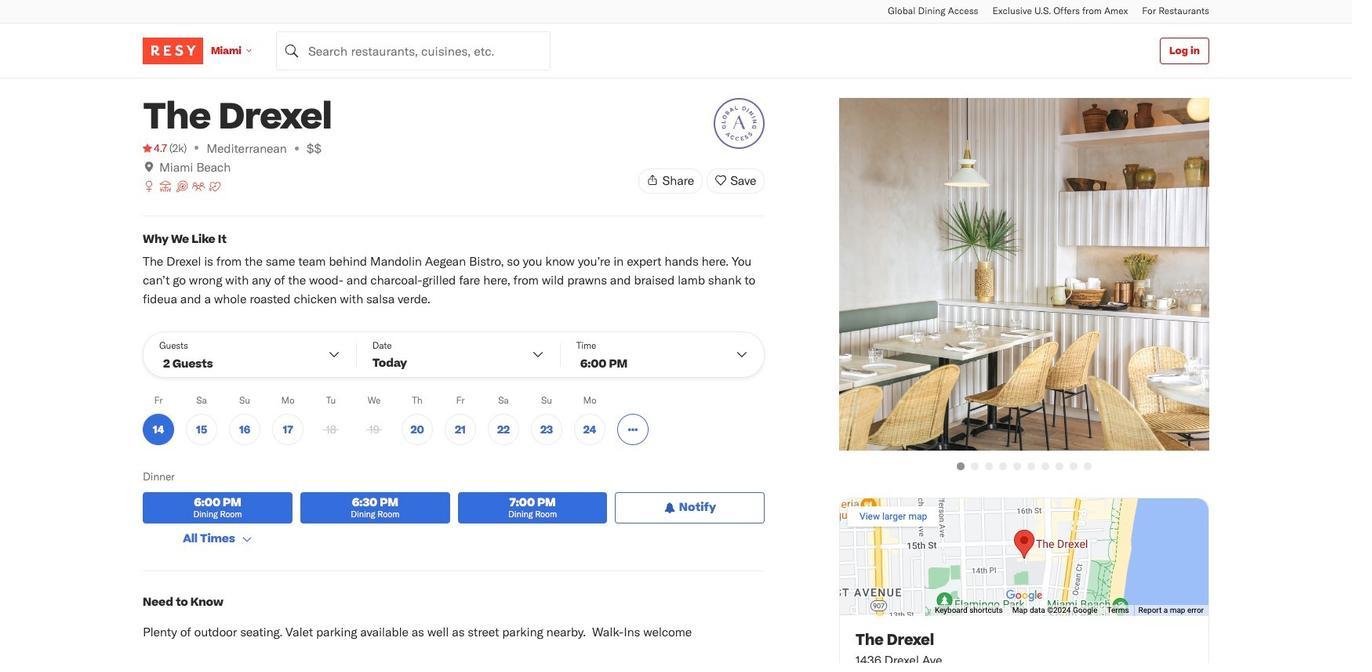 Task type: vqa. For each thing, say whether or not it's contained in the screenshot.
4.7 out of 5 stars icon
yes



Task type: describe. For each thing, give the bounding box(es) containing it.
4.7 out of 5 stars image
[[143, 140, 167, 156]]



Task type: locate. For each thing, give the bounding box(es) containing it.
None field
[[276, 31, 551, 70]]

Search restaurants, cuisines, etc. text field
[[276, 31, 551, 70]]



